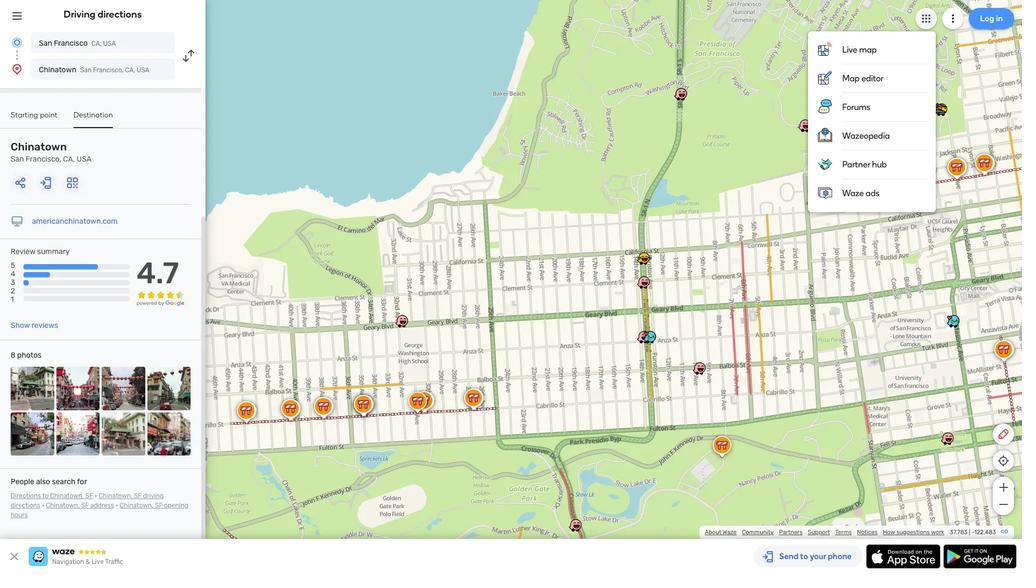Task type: locate. For each thing, give the bounding box(es) containing it.
usa
[[103, 40, 116, 47], [137, 67, 149, 74], [77, 155, 91, 164]]

search
[[52, 478, 75, 487]]

sf inside chinatown, sf opening hours
[[155, 503, 163, 510]]

directions right driving
[[98, 9, 142, 20]]

about waze link
[[705, 530, 737, 537]]

chinatown
[[39, 65, 76, 75], [11, 141, 67, 153]]

francisco, down "san francisco ca, usa" at the left top of the page
[[93, 67, 123, 74]]

francisco, down starting point button
[[26, 155, 61, 164]]

directions
[[11, 493, 41, 500]]

sf for opening
[[155, 503, 163, 510]]

1 vertical spatial chinatown
[[11, 141, 67, 153]]

2 vertical spatial ca,
[[63, 155, 75, 164]]

directions down directions
[[11, 503, 40, 510]]

chinatown inside chinatown san francisco, ca, usa
[[11, 141, 67, 153]]

san down "san francisco ca, usa" at the left top of the page
[[80, 67, 91, 74]]

current location image
[[11, 36, 23, 49]]

0 vertical spatial san
[[39, 39, 52, 48]]

image 3 of chinatown, sf image
[[102, 367, 145, 411]]

image 2 of chinatown, sf image
[[56, 367, 100, 411]]

francisco,
[[93, 67, 123, 74], [26, 155, 61, 164]]

2 horizontal spatial san
[[80, 67, 91, 74]]

2 vertical spatial usa
[[77, 155, 91, 164]]

image 4 of chinatown, sf image
[[147, 367, 191, 411]]

directions to chinatown, sf link
[[11, 493, 93, 500]]

pencil image
[[997, 429, 1010, 441]]

1 vertical spatial chinatown san francisco, ca, usa
[[11, 141, 91, 164]]

americanchinatown.com link
[[32, 217, 118, 226]]

chinatown, inside chinatown, sf driving directions
[[99, 493, 132, 500]]

0 vertical spatial usa
[[103, 40, 116, 47]]

37.783
[[950, 530, 968, 537]]

chinatown down 'francisco' on the left
[[39, 65, 76, 75]]

review
[[11, 248, 35, 257]]

people also search for
[[11, 478, 87, 487]]

2 horizontal spatial ca,
[[125, 67, 135, 74]]

review summary
[[11, 248, 70, 257]]

8 photos
[[11, 351, 41, 360]]

terms link
[[835, 530, 852, 537]]

community link
[[742, 530, 774, 537]]

chinatown, down the driving at the left bottom
[[120, 503, 153, 510]]

destination button
[[73, 111, 113, 128]]

chinatown, sf address link
[[46, 503, 114, 510]]

hours
[[11, 512, 28, 520]]

1 horizontal spatial directions
[[98, 9, 142, 20]]

chinatown, for chinatown, sf address
[[46, 503, 80, 510]]

0 horizontal spatial san
[[11, 155, 24, 164]]

image 5 of chinatown, sf image
[[11, 413, 54, 456]]

sf for address
[[81, 503, 89, 510]]

0 horizontal spatial francisco,
[[26, 155, 61, 164]]

driving
[[143, 493, 164, 500]]

about waze community partners support terms notices how suggestions work
[[705, 530, 944, 537]]

how
[[883, 530, 895, 537]]

community
[[742, 530, 774, 537]]

1 vertical spatial francisco,
[[26, 155, 61, 164]]

directions inside chinatown, sf driving directions
[[11, 503, 40, 510]]

1 horizontal spatial san
[[39, 39, 52, 48]]

chinatown san francisco, ca, usa
[[39, 65, 149, 75], [11, 141, 91, 164]]

122.483
[[974, 530, 996, 537]]

terms
[[835, 530, 852, 537]]

starting
[[11, 111, 38, 120]]

traffic
[[105, 559, 123, 566]]

chinatown, sf opening hours
[[11, 503, 188, 520]]

2
[[11, 287, 15, 296]]

sf inside chinatown, sf driving directions
[[134, 493, 142, 500]]

chinatown, up the "address" at the bottom left
[[99, 493, 132, 500]]

1 vertical spatial ca,
[[125, 67, 135, 74]]

0 horizontal spatial directions
[[11, 503, 40, 510]]

for
[[77, 478, 87, 487]]

americanchinatown.com
[[32, 217, 118, 226]]

chinatown, inside chinatown, sf opening hours
[[120, 503, 153, 510]]

san left 'francisco' on the left
[[39, 39, 52, 48]]

chinatown, down directions to chinatown, sf
[[46, 503, 80, 510]]

chinatown down starting point button
[[11, 141, 67, 153]]

chinatown san francisco, ca, usa down "san francisco ca, usa" at the left top of the page
[[39, 65, 149, 75]]

san
[[39, 39, 52, 48], [80, 67, 91, 74], [11, 155, 24, 164]]

sf
[[85, 493, 93, 500], [134, 493, 142, 500], [81, 503, 89, 510], [155, 503, 163, 510]]

1 horizontal spatial usa
[[103, 40, 116, 47]]

point
[[40, 111, 58, 120]]

support
[[808, 530, 830, 537]]

0 vertical spatial francisco,
[[93, 67, 123, 74]]

show
[[11, 322, 30, 331]]

image 8 of chinatown, sf image
[[147, 413, 191, 456]]

1 vertical spatial directions
[[11, 503, 40, 510]]

chinatown,
[[50, 493, 84, 500], [99, 493, 132, 500], [46, 503, 80, 510], [120, 503, 153, 510]]

support link
[[808, 530, 830, 537]]

directions to chinatown, sf
[[11, 493, 93, 500]]

starting point button
[[11, 111, 58, 127]]

opening
[[164, 503, 188, 510]]

0 vertical spatial chinatown san francisco, ca, usa
[[39, 65, 149, 75]]

1 vertical spatial san
[[80, 67, 91, 74]]

starting point
[[11, 111, 58, 120]]

zoom in image
[[997, 482, 1010, 495]]

1 horizontal spatial ca,
[[91, 40, 102, 47]]

1 vertical spatial usa
[[137, 67, 149, 74]]

san francisco ca, usa
[[39, 39, 116, 48]]

ca,
[[91, 40, 102, 47], [125, 67, 135, 74], [63, 155, 75, 164]]

to
[[42, 493, 49, 500]]

0 vertical spatial ca,
[[91, 40, 102, 47]]

0 horizontal spatial usa
[[77, 155, 91, 164]]

chinatown san francisco, ca, usa down point
[[11, 141, 91, 164]]

directions
[[98, 9, 142, 20], [11, 503, 40, 510]]

destination
[[73, 111, 113, 120]]

san down starting point button
[[11, 155, 24, 164]]

computer image
[[11, 216, 23, 228]]



Task type: describe. For each thing, give the bounding box(es) containing it.
sf for driving
[[134, 493, 142, 500]]

show reviews
[[11, 322, 58, 331]]

photos
[[17, 351, 41, 360]]

&
[[86, 559, 90, 566]]

1 horizontal spatial francisco,
[[93, 67, 123, 74]]

driving directions
[[64, 9, 142, 20]]

zoom out image
[[997, 499, 1010, 512]]

ca, inside "san francisco ca, usa"
[[91, 40, 102, 47]]

partners link
[[779, 530, 803, 537]]

partners
[[779, 530, 803, 537]]

francisco
[[54, 39, 88, 48]]

suggestions
[[897, 530, 930, 537]]

also
[[36, 478, 50, 487]]

usa inside "san francisco ca, usa"
[[103, 40, 116, 47]]

0 vertical spatial directions
[[98, 9, 142, 20]]

-
[[972, 530, 974, 537]]

0 vertical spatial chinatown
[[39, 65, 76, 75]]

chinatown, sf address
[[46, 503, 114, 510]]

reviews
[[32, 322, 58, 331]]

live
[[92, 559, 104, 566]]

waze
[[723, 530, 737, 537]]

how suggestions work link
[[883, 530, 944, 537]]

2 vertical spatial san
[[11, 155, 24, 164]]

3
[[11, 279, 15, 288]]

people
[[11, 478, 34, 487]]

summary
[[37, 248, 70, 257]]

8
[[11, 351, 15, 360]]

navigation
[[52, 559, 84, 566]]

2 horizontal spatial usa
[[137, 67, 149, 74]]

image 6 of chinatown, sf image
[[56, 413, 100, 456]]

address
[[90, 503, 114, 510]]

driving
[[64, 9, 96, 20]]

chinatown, for chinatown, sf opening hours
[[120, 503, 153, 510]]

chinatown, sf driving directions link
[[11, 493, 164, 510]]

about
[[705, 530, 721, 537]]

4.7
[[137, 256, 179, 291]]

chinatown, down search
[[50, 493, 84, 500]]

notices
[[857, 530, 878, 537]]

navigation & live traffic
[[52, 559, 123, 566]]

5
[[11, 261, 15, 270]]

notices link
[[857, 530, 878, 537]]

link image
[[1000, 528, 1009, 537]]

0 horizontal spatial ca,
[[63, 155, 75, 164]]

image 7 of chinatown, sf image
[[102, 413, 145, 456]]

37.783 | -122.483
[[950, 530, 996, 537]]

chinatown, sf opening hours link
[[11, 503, 188, 520]]

|
[[969, 530, 970, 537]]

image 1 of chinatown, sf image
[[11, 367, 54, 411]]

location image
[[11, 63, 23, 76]]

x image
[[8, 551, 21, 564]]

chinatown, for chinatown, sf driving directions
[[99, 493, 132, 500]]

4
[[11, 270, 15, 279]]

work
[[931, 530, 944, 537]]

5 4 3 2 1
[[11, 261, 15, 305]]

1
[[11, 296, 14, 305]]

chinatown, sf driving directions
[[11, 493, 164, 510]]



Task type: vqa. For each thing, say whether or not it's contained in the screenshot.
out
no



